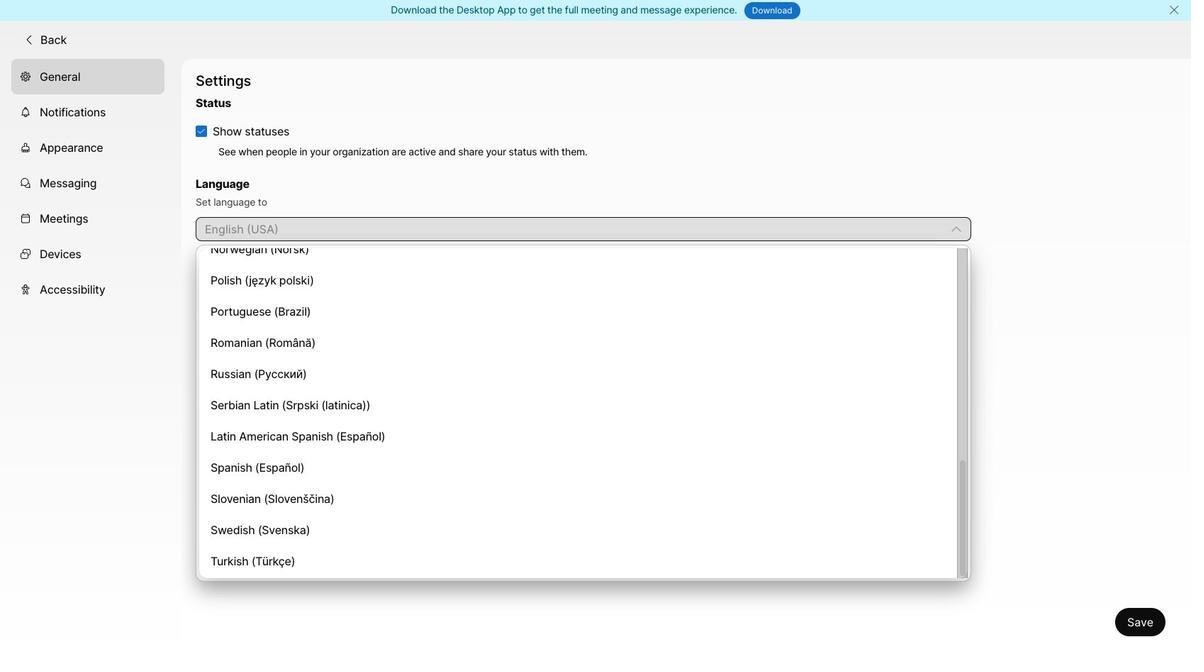 Task type: describe. For each thing, give the bounding box(es) containing it.
general tab
[[11, 59, 165, 94]]

cancel_16 image
[[1169, 4, 1180, 16]]

accessibility tab
[[11, 271, 165, 307]]

meetings tab
[[11, 201, 165, 236]]

notifications tab
[[11, 94, 165, 130]]

appearance tab
[[11, 130, 165, 165]]

messaging tab
[[11, 165, 165, 201]]

settings navigation
[[0, 59, 182, 659]]



Task type: locate. For each thing, give the bounding box(es) containing it.
list box
[[199, 235, 969, 578]]

devices tab
[[11, 236, 165, 271]]



